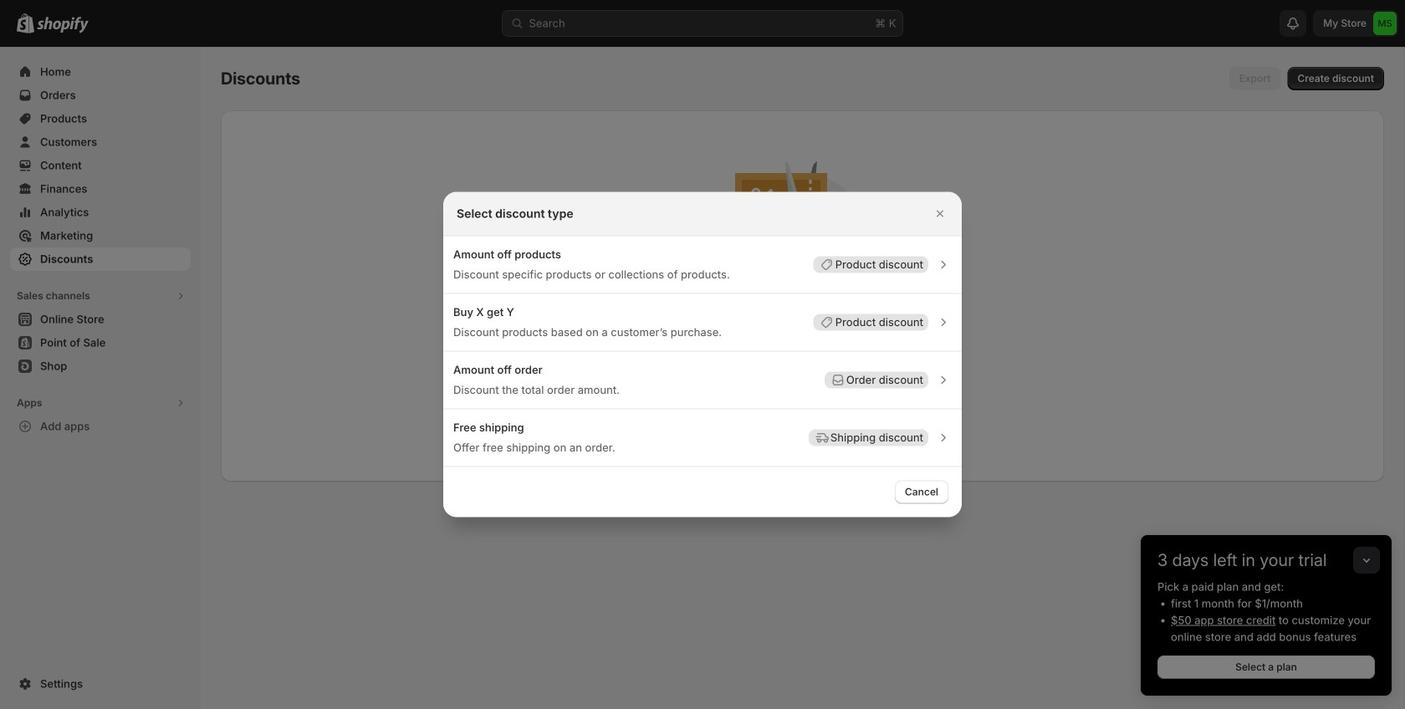 Task type: locate. For each thing, give the bounding box(es) containing it.
shopify image
[[37, 17, 89, 33]]

dialog
[[0, 192, 1405, 517]]



Task type: vqa. For each thing, say whether or not it's contained in the screenshot.
second Thursday element from the right
no



